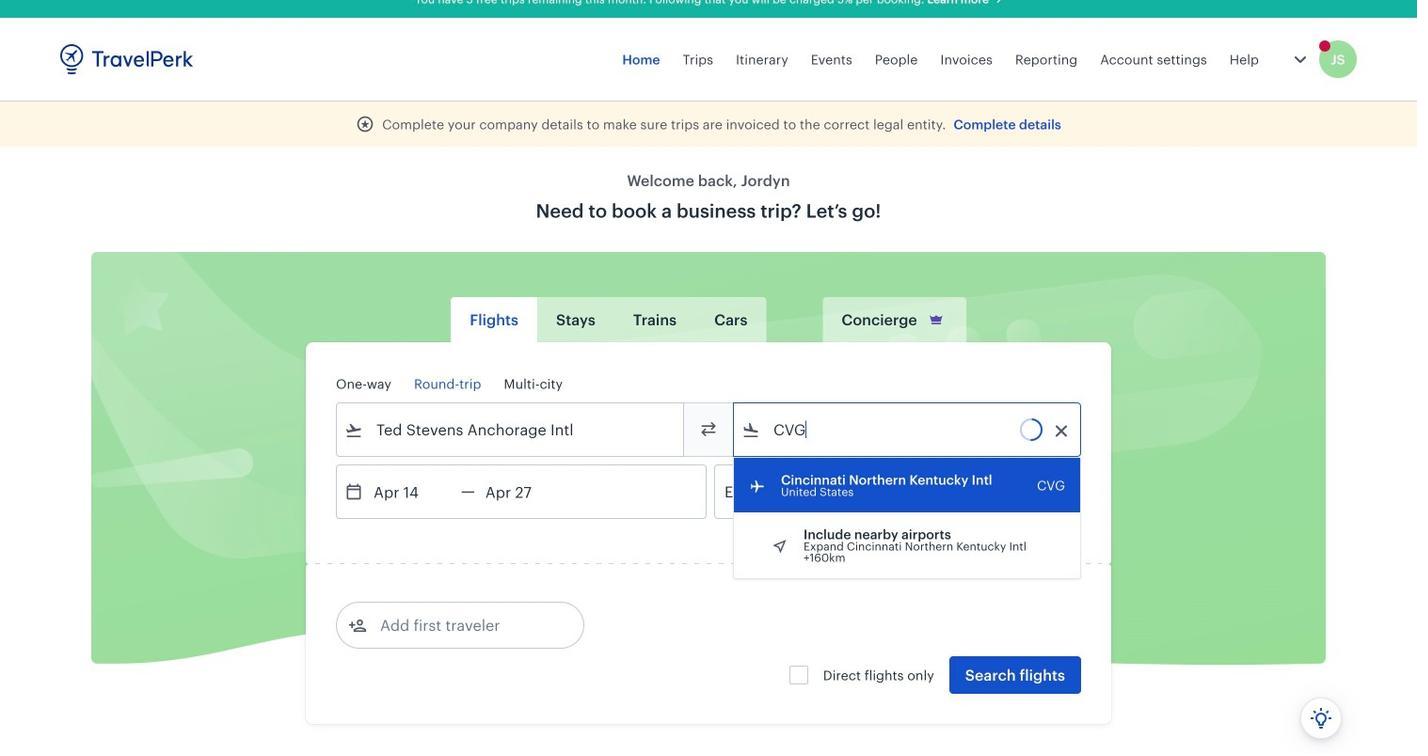 Task type: describe. For each thing, give the bounding box(es) containing it.
Depart text field
[[363, 466, 461, 519]]

From search field
[[363, 415, 659, 445]]



Task type: vqa. For each thing, say whether or not it's contained in the screenshot.
Depart "Text Box"
yes



Task type: locate. For each thing, give the bounding box(es) containing it.
Return text field
[[475, 466, 573, 519]]

Add first traveler search field
[[367, 611, 563, 641]]

To search field
[[761, 415, 1056, 445]]



